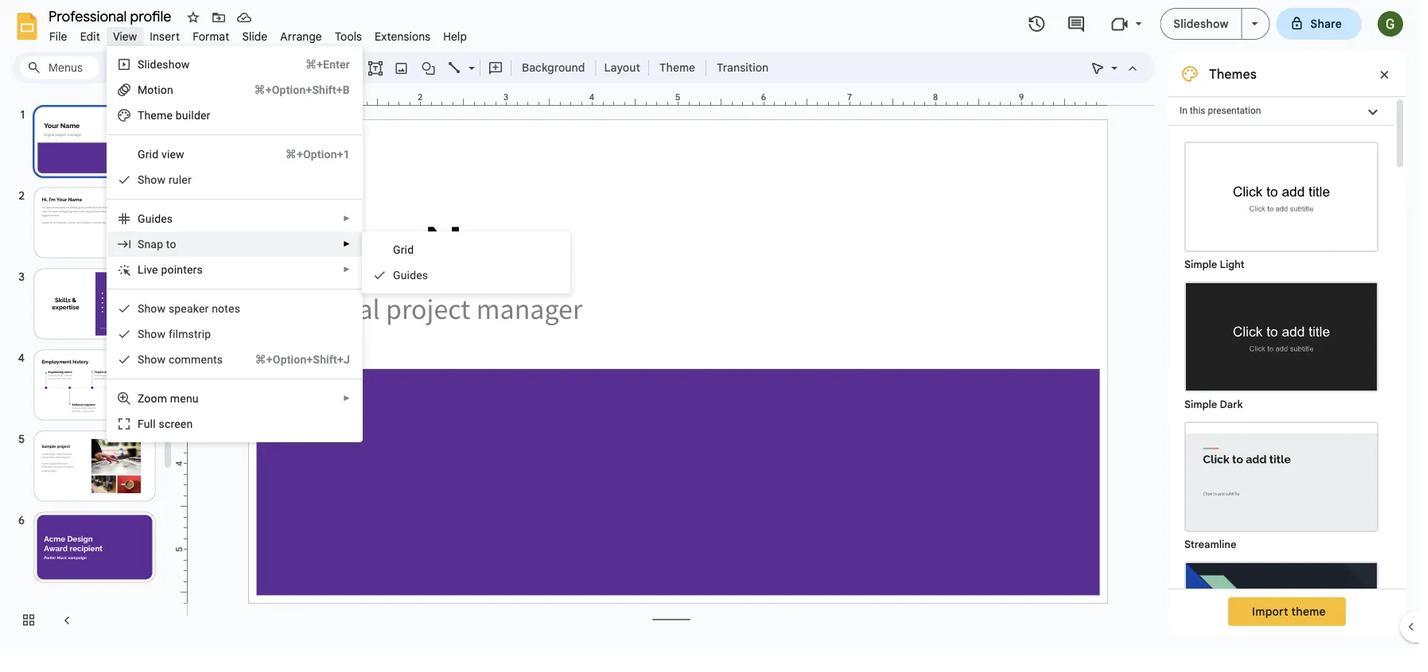 Task type: describe. For each thing, give the bounding box(es) containing it.
r for uler
[[169, 173, 172, 186]]

ilmstrip
[[173, 327, 211, 340]]

► for es
[[343, 214, 351, 223]]

Focus radio
[[1177, 554, 1387, 649]]

insert menu item
[[143, 27, 186, 46]]

help
[[443, 29, 467, 43]]

uler
[[172, 173, 192, 186]]

import theme button
[[1228, 597, 1346, 626]]

presentation options image
[[1252, 22, 1258, 25]]

g r id
[[393, 243, 414, 256]]

g for r
[[393, 243, 401, 256]]

simple for simple dark
[[1184, 398, 1217, 411]]

m
[[157, 109, 167, 122]]

live pointers l element
[[138, 263, 208, 276]]

theme
[[1292, 605, 1326, 619]]

grid view g element
[[138, 148, 189, 161]]

⌘+option+shift+b element
[[235, 82, 350, 98]]

slideshow for slideshow p element
[[138, 58, 190, 71]]

z oom menu
[[138, 392, 199, 405]]

edit menu item
[[74, 27, 107, 46]]

f
[[138, 417, 144, 430]]

file menu item
[[43, 27, 74, 46]]

view
[[113, 29, 137, 43]]

show for show r uler
[[138, 173, 166, 186]]

⌘+enter element
[[286, 56, 350, 72]]

show ruler r element
[[138, 173, 196, 186]]

show for show c omments
[[138, 353, 166, 366]]

help menu item
[[437, 27, 473, 46]]

guides g element
[[393, 268, 433, 282]]

menu containing g
[[362, 231, 570, 294]]

show speaker notes n element
[[138, 302, 245, 315]]

extensions
[[375, 29, 431, 43]]

⌘+enter
[[305, 58, 350, 71]]

theme button
[[652, 56, 703, 80]]

e
[[167, 109, 173, 122]]

g for rid
[[138, 148, 145, 161]]

show for show f ilmstrip
[[138, 327, 166, 340]]

presentation
[[1208, 105, 1261, 116]]

themes application
[[0, 0, 1419, 649]]

transition button
[[710, 56, 776, 80]]

slide
[[242, 29, 268, 43]]

slideshow p element
[[138, 58, 195, 71]]

snap to x element
[[138, 237, 181, 251]]

import theme
[[1252, 605, 1326, 619]]

theme builder m element
[[138, 109, 215, 122]]

themes section
[[1168, 52, 1406, 649]]

simple dark
[[1184, 398, 1243, 411]]

full screen u element
[[138, 417, 198, 430]]

slide menu item
[[236, 27, 274, 46]]

focus image
[[1186, 563, 1377, 649]]

Simple Light radio
[[1177, 134, 1387, 649]]

Menus field
[[20, 56, 99, 79]]

show for show speaker n otes
[[138, 302, 166, 315]]

view
[[161, 148, 184, 161]]

tools
[[335, 29, 362, 43]]

snap to
[[138, 237, 176, 251]]

f
[[169, 327, 173, 340]]

► for l ive pointers
[[343, 265, 351, 274]]

builder
[[176, 109, 210, 122]]

⌘+option+1
[[285, 148, 350, 161]]

menu bar banner
[[0, 0, 1419, 649]]

shape image
[[420, 56, 438, 79]]

id
[[405, 243, 414, 256]]

extensions menu item
[[368, 27, 437, 46]]

tools menu item
[[328, 27, 368, 46]]

motion a element
[[138, 83, 178, 96]]

Rename text field
[[43, 6, 181, 25]]

n
[[212, 302, 218, 315]]

main toolbar
[[99, 56, 777, 80]]

r for id
[[401, 243, 405, 256]]

show comments c element
[[138, 353, 228, 366]]

mode and view toolbar
[[1085, 52, 1146, 84]]

⌘+option+shift+b
[[254, 83, 350, 96]]



Task type: vqa. For each thing, say whether or not it's contained in the screenshot.
Report Simple's Report
no



Task type: locate. For each thing, give the bounding box(es) containing it.
3 ► from the top
[[343, 265, 351, 274]]

navigation
[[0, 90, 175, 649]]

⌘+option+1 element
[[266, 146, 350, 162]]

menu
[[107, 46, 363, 442], [362, 231, 570, 294]]

0 vertical spatial r
[[169, 173, 172, 186]]

in this presentation tab
[[1168, 96, 1394, 126]]

view menu item
[[107, 27, 143, 46]]

transition
[[717, 60, 769, 74]]

arrange
[[280, 29, 322, 43]]

background
[[522, 60, 585, 74]]

g down g r id
[[393, 268, 401, 282]]

show f ilmstrip
[[138, 327, 211, 340]]

background button
[[515, 56, 592, 80]]

menu
[[170, 392, 199, 405]]

pointers
[[161, 263, 203, 276]]

l
[[138, 263, 144, 276]]

insert image image
[[393, 56, 411, 79]]

1 ► from the top
[[343, 214, 351, 223]]

Streamline radio
[[1177, 414, 1387, 554]]

dark
[[1220, 398, 1243, 411]]

g left "id"
[[393, 243, 401, 256]]

ive
[[144, 263, 158, 276]]

share
[[1311, 17, 1342, 31]]

2 show from the top
[[138, 302, 166, 315]]

4 show from the top
[[138, 353, 166, 366]]

show left f
[[138, 327, 166, 340]]

4 ► from the top
[[343, 394, 351, 403]]

Star checkbox
[[182, 6, 204, 29]]

layout button
[[599, 56, 645, 80]]

1 vertical spatial g
[[393, 243, 401, 256]]

►
[[343, 214, 351, 223], [343, 239, 351, 249], [343, 265, 351, 274], [343, 394, 351, 403]]

simple light
[[1184, 258, 1245, 271]]

⌘+option+shift+j element
[[236, 352, 350, 368]]

1 horizontal spatial r
[[401, 243, 405, 256]]

► left 'g uides'
[[343, 265, 351, 274]]

show
[[138, 173, 166, 186], [138, 302, 166, 315], [138, 327, 166, 340], [138, 353, 166, 366]]

light
[[1220, 258, 1245, 271]]

f u ll screen
[[138, 417, 193, 430]]

the m e builder
[[138, 109, 210, 122]]

simple left dark
[[1184, 398, 1217, 411]]

file
[[49, 29, 67, 43]]

z
[[138, 392, 144, 405]]

slideshow inside menu
[[138, 58, 190, 71]]

option group inside themes section
[[1168, 126, 1394, 649]]

r up 'g uides'
[[401, 243, 405, 256]]

the
[[138, 109, 157, 122]]

to
[[166, 237, 176, 251]]

show c omments
[[138, 353, 223, 366]]

simple for simple light
[[1184, 258, 1217, 271]]

show r uler
[[138, 173, 192, 186]]

layout
[[604, 60, 640, 74]]

0 horizontal spatial slideshow
[[138, 58, 190, 71]]

u
[[144, 417, 150, 430]]

simple inside simple dark option
[[1184, 398, 1217, 411]]

menu containing slideshow
[[107, 46, 363, 442]]

1 horizontal spatial slideshow
[[1174, 17, 1229, 31]]

menu bar containing file
[[43, 21, 473, 47]]

0 vertical spatial simple
[[1184, 258, 1217, 271]]

l ive pointers
[[138, 263, 203, 276]]

► for z oom menu
[[343, 394, 351, 403]]

slideshow up the motion a element
[[138, 58, 190, 71]]

menu bar inside 'menu bar' banner
[[43, 21, 473, 47]]

show down rid
[[138, 173, 166, 186]]

c
[[169, 353, 175, 366]]

show up 'show f ilmstrip'
[[138, 302, 166, 315]]

navigation inside themes application
[[0, 90, 175, 649]]

zoom menu z element
[[138, 392, 203, 405]]

otes
[[218, 302, 240, 315]]

slideshow for slideshow button
[[1174, 17, 1229, 31]]

arrange menu item
[[274, 27, 328, 46]]

oom
[[144, 392, 167, 405]]

this
[[1190, 105, 1206, 116]]

r
[[169, 173, 172, 186], [401, 243, 405, 256]]

1 show from the top
[[138, 173, 166, 186]]

in
[[1180, 105, 1188, 116]]

0 vertical spatial g
[[138, 148, 145, 161]]

format
[[193, 29, 229, 43]]

1 simple from the top
[[1184, 258, 1217, 271]]

show filmstrip f element
[[138, 327, 216, 340]]

speaker
[[169, 302, 209, 315]]

menu bar
[[43, 21, 473, 47]]

1 vertical spatial slideshow
[[138, 58, 190, 71]]

in this presentation
[[1180, 105, 1261, 116]]

simple inside "simple light" radio
[[1184, 258, 1217, 271]]

grid r element
[[393, 243, 419, 256]]

option group containing simple light
[[1168, 126, 1394, 649]]

streamline
[[1184, 538, 1237, 551]]

guides d element
[[138, 212, 178, 225]]

slideshow
[[1174, 17, 1229, 31], [138, 58, 190, 71]]

g for uides
[[393, 268, 401, 282]]

d
[[154, 212, 161, 225]]

motion
[[138, 83, 173, 96]]

slideshow inside button
[[1174, 17, 1229, 31]]

0 horizontal spatial r
[[169, 173, 172, 186]]

⌘+option+shift+j
[[255, 353, 350, 366]]

screen
[[159, 417, 193, 430]]

insert
[[150, 29, 180, 43]]

simple left the 'light'
[[1184, 258, 1217, 271]]

► left g r id
[[343, 239, 351, 249]]

theme
[[659, 60, 695, 74]]

0 vertical spatial slideshow
[[1174, 17, 1229, 31]]

ll
[[150, 417, 156, 430]]

g rid view
[[138, 148, 184, 161]]

1 vertical spatial r
[[401, 243, 405, 256]]

simple
[[1184, 258, 1217, 271], [1184, 398, 1217, 411]]

► down ⌘+option+shift+j
[[343, 394, 351, 403]]

g left view
[[138, 148, 145, 161]]

slideshow left presentation options "image"
[[1174, 17, 1229, 31]]

rid
[[145, 148, 159, 161]]

option group
[[1168, 126, 1394, 649]]

share button
[[1276, 8, 1362, 40]]

g
[[138, 148, 145, 161], [393, 243, 401, 256], [393, 268, 401, 282]]

► down the ⌘+option+1
[[343, 214, 351, 223]]

es
[[161, 212, 173, 225]]

2 ► from the top
[[343, 239, 351, 249]]

omments
[[175, 353, 223, 366]]

show speaker n otes
[[138, 302, 240, 315]]

show left c
[[138, 353, 166, 366]]

format menu item
[[186, 27, 236, 46]]

2 simple from the top
[[1184, 398, 1217, 411]]

uides
[[401, 268, 428, 282]]

edit
[[80, 29, 100, 43]]

slideshow button
[[1160, 8, 1242, 40]]

Simple Dark radio
[[1177, 274, 1387, 414]]

g uides
[[393, 268, 428, 282]]

themes
[[1209, 66, 1257, 82]]

snap
[[138, 237, 163, 251]]

3 show from the top
[[138, 327, 166, 340]]

gui d es
[[138, 212, 173, 225]]

r down view
[[169, 173, 172, 186]]

import
[[1252, 605, 1288, 619]]

gui
[[138, 212, 154, 225]]

1 vertical spatial simple
[[1184, 398, 1217, 411]]

2 vertical spatial g
[[393, 268, 401, 282]]



